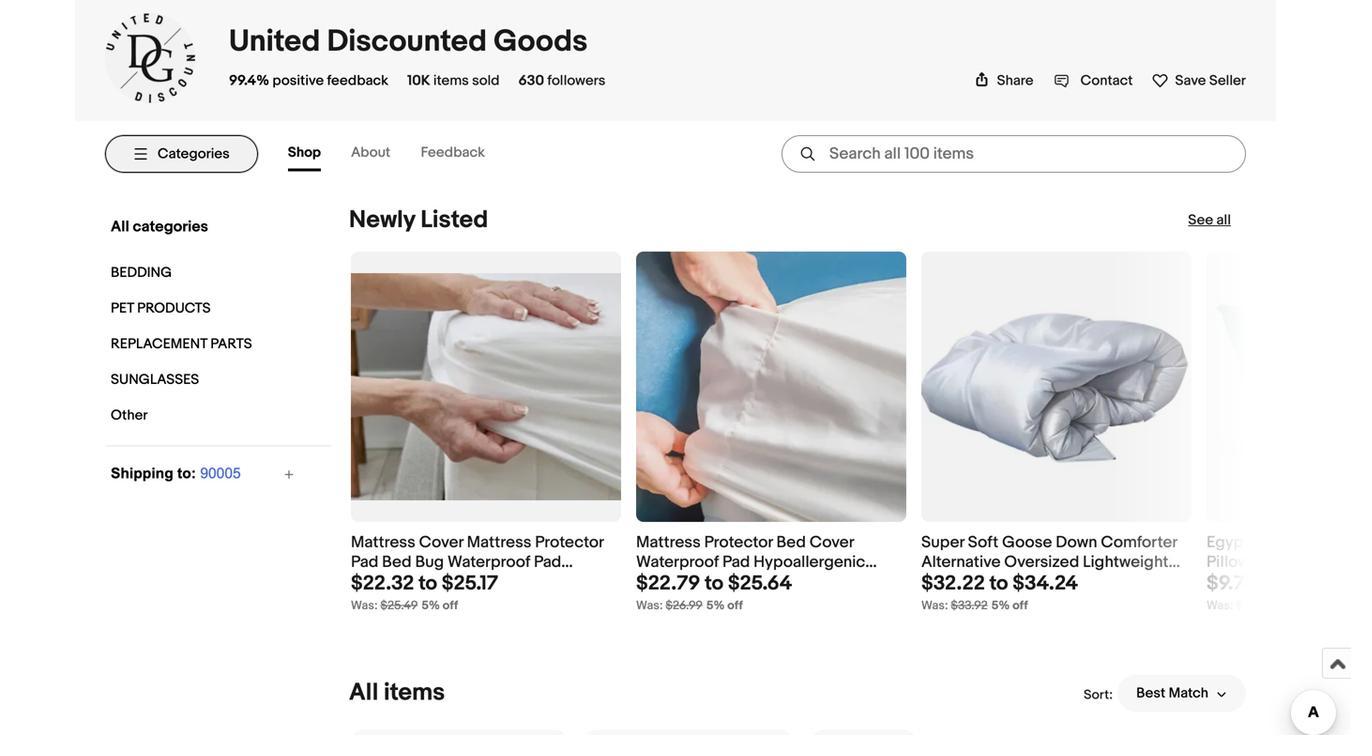 Task type: describe. For each thing, give the bounding box(es) containing it.
$22.79
[[636, 571, 701, 596]]

mattress protector bed cover waterproof pad hypoallergenic deep pocket all sizes
[[636, 533, 866, 591]]

$34.24
[[1013, 571, 1079, 596]]

see all link
[[783, 212, 1232, 244]]

contact
[[1081, 72, 1133, 89]]

super soft goose down comforter alternative oversized lightweight white
[[922, 533, 1178, 591]]

newly
[[349, 206, 415, 235]]

products
[[137, 300, 211, 317]]

white
[[922, 572, 964, 591]]

best match button
[[1118, 675, 1247, 712]]

mattress protector bed cover waterproof pad hypoallergenic deep pocket all sizes : quick view image
[[636, 252, 907, 522]]

united discounted goods
[[229, 23, 588, 60]]

alternative
[[922, 552, 1001, 572]]

bed inside mattress protector bed cover waterproof pad hypoallergenic deep pocket all sizes
[[777, 533, 806, 552]]

best match
[[1137, 685, 1209, 702]]

$22.32
[[351, 571, 414, 596]]

shipping to: 90005
[[111, 465, 241, 482]]

off for $34.24
[[1013, 599, 1029, 613]]

cover inside mattress protector bed cover waterproof pad hypoallergenic deep pocket all sizes
[[810, 533, 854, 552]]

shop
[[288, 144, 321, 161]]

90005
[[200, 465, 241, 482]]

lightweight
[[1083, 552, 1169, 572]]

positive
[[273, 72, 324, 89]]

feedback
[[421, 144, 485, 161]]

was: for $22.32
[[351, 599, 378, 613]]

save seller button
[[1152, 69, 1247, 89]]

sizes
[[758, 572, 797, 591]]

mattress cover mattress protector pad bed bug waterproof pad hypoallergenic pad button
[[351, 533, 621, 591]]

$9.74 was: $11.25
[[1207, 571, 1269, 613]]

categories
[[158, 145, 230, 162]]

united discounted goods image
[[105, 14, 195, 103]]

all
[[1217, 212, 1232, 229]]

$22.79 to $25.64 was: $26.99 5% off
[[636, 571, 793, 613]]

pet products
[[111, 300, 211, 317]]

10k
[[407, 72, 430, 89]]

to for $22.32
[[419, 571, 437, 596]]

best
[[1137, 685, 1166, 702]]

mattress for $22.79
[[636, 533, 701, 552]]

was: inside $9.74 was: $11.25
[[1207, 599, 1234, 613]]

oversized
[[1005, 552, 1080, 572]]

see all
[[1189, 212, 1232, 229]]

to:
[[177, 465, 196, 482]]

$9.74
[[1207, 571, 1257, 596]]

items for 10k
[[434, 72, 469, 89]]

mattress cover mattress protector pad bed bug waterproof pad hypoallergenic pad : quick view image
[[351, 273, 621, 500]]

$25.17
[[442, 571, 498, 596]]

other link
[[106, 402, 289, 429]]

save
[[1176, 72, 1207, 89]]

pet products link
[[106, 295, 289, 322]]

protector inside mattress cover mattress protector pad bed bug waterproof pad hypoallergenic pad
[[535, 533, 604, 552]]

sort:
[[1084, 687, 1113, 703]]

replacement parts
[[111, 336, 252, 352]]

down
[[1056, 533, 1098, 552]]

super soft goose down comforter alternative oversized lightweight white  : quick view image
[[922, 297, 1192, 477]]

united discounted goods link
[[229, 23, 588, 60]]

bedding link
[[106, 260, 289, 286]]

to for $22.79
[[705, 571, 724, 596]]

protector inside mattress protector bed cover waterproof pad hypoallergenic deep pocket all sizes
[[705, 533, 773, 552]]

about
[[351, 144, 391, 161]]

waterproof inside mattress cover mattress protector pad bed bug waterproof pad hypoallergenic pad
[[448, 552, 531, 572]]

pet
[[111, 300, 134, 317]]

bedding
[[111, 264, 172, 281]]

off for $25.17
[[443, 599, 458, 613]]

super
[[922, 533, 965, 552]]

all inside mattress protector bed cover waterproof pad hypoallergenic deep pocket all sizes
[[735, 572, 754, 591]]

listed
[[421, 206, 488, 235]]

followers
[[548, 72, 606, 89]]

5% for $25.17
[[422, 599, 440, 613]]

bug
[[415, 552, 444, 572]]

$32.22 to $34.24 was: $33.92 5% off
[[922, 571, 1079, 613]]

discounted
[[327, 23, 487, 60]]

sunglasses link
[[106, 367, 289, 393]]

other
[[111, 407, 148, 424]]

99.4% positive feedback
[[229, 72, 389, 89]]



Task type: locate. For each thing, give the bounding box(es) containing it.
1 waterproof from the left
[[448, 552, 531, 572]]

5% for $25.64
[[707, 599, 725, 613]]

super soft goose down comforter alternative oversized lightweight white button
[[922, 533, 1192, 591]]

off down $34.24
[[1013, 599, 1029, 613]]

parts
[[211, 336, 252, 352]]

egyptian cotton fee button
[[1207, 533, 1352, 591]]

match
[[1169, 685, 1209, 702]]

mattress up $22.32
[[351, 533, 416, 552]]

was: for $22.79
[[636, 599, 663, 613]]

all for all items
[[349, 678, 379, 707]]

was: down $22.32
[[351, 599, 378, 613]]

newly listed
[[349, 206, 488, 235]]

3 off from the left
[[1013, 599, 1029, 613]]

bed left bug
[[382, 552, 412, 572]]

0 horizontal spatial off
[[443, 599, 458, 613]]

tab panel
[[105, 187, 1352, 735]]

protector
[[535, 533, 604, 552], [705, 533, 773, 552]]

to inside $22.32 to $25.17 was: $25.49 5% off
[[419, 571, 437, 596]]

mattress protector bed cover waterproof pad hypoallergenic deep pocket all sizes button
[[636, 533, 907, 591]]

contact link
[[1055, 72, 1133, 89]]

3 to from the left
[[990, 571, 1009, 596]]

pad inside mattress protector bed cover waterproof pad hypoallergenic deep pocket all sizes
[[723, 552, 750, 572]]

items for all
[[384, 678, 445, 707]]

1 to from the left
[[419, 571, 437, 596]]

5% down pocket
[[707, 599, 725, 613]]

bed up sizes
[[777, 533, 806, 552]]

categories button
[[105, 135, 258, 173]]

mattress
[[351, 533, 416, 552], [467, 533, 532, 552], [636, 533, 701, 552]]

2 horizontal spatial 5%
[[992, 599, 1010, 613]]

0 horizontal spatial to
[[419, 571, 437, 596]]

1 was: from the left
[[351, 599, 378, 613]]

1 horizontal spatial hypoallergenic
[[754, 552, 866, 572]]

2 protector from the left
[[705, 533, 773, 552]]

$25.64
[[728, 571, 793, 596]]

mattress up the $25.17
[[467, 533, 532, 552]]

630 followers
[[519, 72, 606, 89]]

seller
[[1210, 72, 1247, 89]]

pocket
[[680, 572, 732, 591]]

off
[[443, 599, 458, 613], [728, 599, 743, 613], [1013, 599, 1029, 613]]

0 horizontal spatial hypoallergenic
[[351, 572, 463, 591]]

waterproof right bug
[[448, 552, 531, 572]]

was: down the deep
[[636, 599, 663, 613]]

to down soft
[[990, 571, 1009, 596]]

1 horizontal spatial 5%
[[707, 599, 725, 613]]

deep
[[636, 572, 677, 591]]

2 horizontal spatial off
[[1013, 599, 1029, 613]]

mattress cover mattress protector pad bed bug waterproof pad hypoallergenic pad
[[351, 533, 604, 591]]

1 horizontal spatial bed
[[777, 533, 806, 552]]

1 protector from the left
[[535, 533, 604, 552]]

pad
[[351, 552, 379, 572], [534, 552, 562, 572], [723, 552, 750, 572], [466, 572, 494, 591]]

all categories
[[111, 218, 208, 236]]

was: down white
[[922, 599, 949, 613]]

2 horizontal spatial mattress
[[636, 533, 701, 552]]

1 horizontal spatial protector
[[705, 533, 773, 552]]

0 horizontal spatial mattress
[[351, 533, 416, 552]]

630
[[519, 72, 544, 89]]

1 mattress from the left
[[351, 533, 416, 552]]

2 waterproof from the left
[[636, 552, 719, 572]]

3 mattress from the left
[[636, 533, 701, 552]]

2 was: from the left
[[636, 599, 663, 613]]

0 horizontal spatial 5%
[[422, 599, 440, 613]]

99.4%
[[229, 72, 269, 89]]

was: inside "$22.79 to $25.64 was: $26.99 5% off"
[[636, 599, 663, 613]]

1 horizontal spatial off
[[728, 599, 743, 613]]

waterproof up $26.99
[[636, 552, 719, 572]]

2 horizontal spatial to
[[990, 571, 1009, 596]]

1 horizontal spatial cover
[[810, 533, 854, 552]]

waterproof inside mattress protector bed cover waterproof pad hypoallergenic deep pocket all sizes
[[636, 552, 719, 572]]

$22.32 to $25.17 was: $25.49 5% off
[[351, 571, 498, 613]]

share button
[[975, 72, 1034, 89]]

to for $32.22
[[990, 571, 1009, 596]]

egyptian
[[1207, 533, 1271, 552]]

to inside "$22.79 to $25.64 was: $26.99 5% off"
[[705, 571, 724, 596]]

1 cover from the left
[[419, 533, 464, 552]]

united
[[229, 23, 320, 60]]

bed inside mattress cover mattress protector pad bed bug waterproof pad hypoallergenic pad
[[382, 552, 412, 572]]

waterproof
[[448, 552, 531, 572], [636, 552, 719, 572]]

2 vertical spatial all
[[349, 678, 379, 707]]

was:
[[351, 599, 378, 613], [636, 599, 663, 613], [922, 599, 949, 613], [1207, 599, 1234, 613]]

Search all 100 items field
[[782, 135, 1247, 173]]

replacement parts link
[[106, 331, 289, 357]]

was: for $32.22
[[922, 599, 949, 613]]

$26.99
[[666, 599, 703, 613]]

comforter
[[1101, 533, 1178, 552]]

1 off from the left
[[443, 599, 458, 613]]

share
[[998, 72, 1034, 89]]

0 horizontal spatial protector
[[535, 533, 604, 552]]

replacement
[[111, 336, 207, 352]]

was: down '$9.74'
[[1207, 599, 1234, 613]]

items right 10k
[[434, 72, 469, 89]]

sold
[[472, 72, 500, 89]]

5% for $34.24
[[992, 599, 1010, 613]]

1 5% from the left
[[422, 599, 440, 613]]

was: inside $22.32 to $25.17 was: $25.49 5% off
[[351, 599, 378, 613]]

mattress up the deep
[[636, 533, 701, 552]]

0 vertical spatial all
[[111, 218, 129, 236]]

tab panel containing newly listed
[[105, 187, 1352, 735]]

1 horizontal spatial to
[[705, 571, 724, 596]]

to
[[419, 571, 437, 596], [705, 571, 724, 596], [990, 571, 1009, 596]]

0 horizontal spatial all
[[111, 218, 129, 236]]

10k items sold
[[407, 72, 500, 89]]

goods
[[494, 23, 588, 60]]

save seller
[[1176, 72, 1247, 89]]

5% inside "$22.79 to $25.64 was: $26.99 5% off"
[[707, 599, 725, 613]]

$25.49
[[381, 599, 418, 613]]

3 was: from the left
[[922, 599, 949, 613]]

2 to from the left
[[705, 571, 724, 596]]

1 vertical spatial all
[[735, 572, 754, 591]]

sunglasses
[[111, 371, 199, 388]]

off for $25.64
[[728, 599, 743, 613]]

1 vertical spatial items
[[384, 678, 445, 707]]

to left the $25.17
[[419, 571, 437, 596]]

$11.25
[[1237, 599, 1269, 613]]

mattress for $22.32
[[351, 533, 416, 552]]

egyptian cotton feel 1800 count pillow case set queen standard king pillowcase  : quick view image
[[1207, 266, 1352, 507]]

1 horizontal spatial all
[[349, 678, 379, 707]]

feedback
[[327, 72, 389, 89]]

all for all categories
[[111, 218, 129, 236]]

categories
[[133, 218, 208, 236]]

see
[[1189, 212, 1214, 229]]

1 horizontal spatial waterproof
[[636, 552, 719, 572]]

0 horizontal spatial bed
[[382, 552, 412, 572]]

2 horizontal spatial all
[[735, 572, 754, 591]]

goose
[[1003, 533, 1053, 552]]

to right $22.79
[[705, 571, 724, 596]]

hypoallergenic inside mattress cover mattress protector pad bed bug waterproof pad hypoallergenic pad
[[351, 572, 463, 591]]

soft
[[968, 533, 999, 552]]

5% inside the $32.22 to $34.24 was: $33.92 5% off
[[992, 599, 1010, 613]]

2 5% from the left
[[707, 599, 725, 613]]

5% inside $22.32 to $25.17 was: $25.49 5% off
[[422, 599, 440, 613]]

cover inside mattress cover mattress protector pad bed bug waterproof pad hypoallergenic pad
[[419, 533, 464, 552]]

cotton
[[1275, 533, 1326, 552]]

tab list
[[288, 137, 515, 171]]

2 off from the left
[[728, 599, 743, 613]]

2 cover from the left
[[810, 533, 854, 552]]

0 vertical spatial items
[[434, 72, 469, 89]]

was: inside the $32.22 to $34.24 was: $33.92 5% off
[[922, 599, 949, 613]]

2 mattress from the left
[[467, 533, 532, 552]]

items down $25.49
[[384, 678, 445, 707]]

egyptian cotton fee
[[1207, 533, 1352, 591]]

4 was: from the left
[[1207, 599, 1234, 613]]

mattress inside mattress protector bed cover waterproof pad hypoallergenic deep pocket all sizes
[[636, 533, 701, 552]]

all
[[111, 218, 129, 236], [735, 572, 754, 591], [349, 678, 379, 707]]

all categories link
[[106, 213, 296, 241]]

fee
[[1330, 533, 1352, 552]]

5% right '$33.92'
[[992, 599, 1010, 613]]

off inside $22.32 to $25.17 was: $25.49 5% off
[[443, 599, 458, 613]]

off down the $25.17
[[443, 599, 458, 613]]

0 horizontal spatial waterproof
[[448, 552, 531, 572]]

$33.92
[[951, 599, 988, 613]]

all items
[[349, 678, 445, 707]]

1 horizontal spatial mattress
[[467, 533, 532, 552]]

off inside the $32.22 to $34.24 was: $33.92 5% off
[[1013, 599, 1029, 613]]

to inside the $32.22 to $34.24 was: $33.92 5% off
[[990, 571, 1009, 596]]

off down $25.64
[[728, 599, 743, 613]]

hypoallergenic
[[754, 552, 866, 572], [351, 572, 463, 591]]

shipping
[[111, 465, 173, 482]]

off inside "$22.79 to $25.64 was: $26.99 5% off"
[[728, 599, 743, 613]]

$32.22
[[922, 571, 985, 596]]

3 5% from the left
[[992, 599, 1010, 613]]

5% right $25.49
[[422, 599, 440, 613]]

hypoallergenic inside mattress protector bed cover waterproof pad hypoallergenic deep pocket all sizes
[[754, 552, 866, 572]]

items
[[434, 72, 469, 89], [384, 678, 445, 707]]

tab list containing shop
[[288, 137, 515, 171]]

0 horizontal spatial cover
[[419, 533, 464, 552]]



Task type: vqa. For each thing, say whether or not it's contained in the screenshot.
SUPER SOFT GOOSE DOWN COMFORTER ALTERNATIVE OVERSIZED LIGHTWEIGHT WHITE  : QUICK VIEW image
yes



